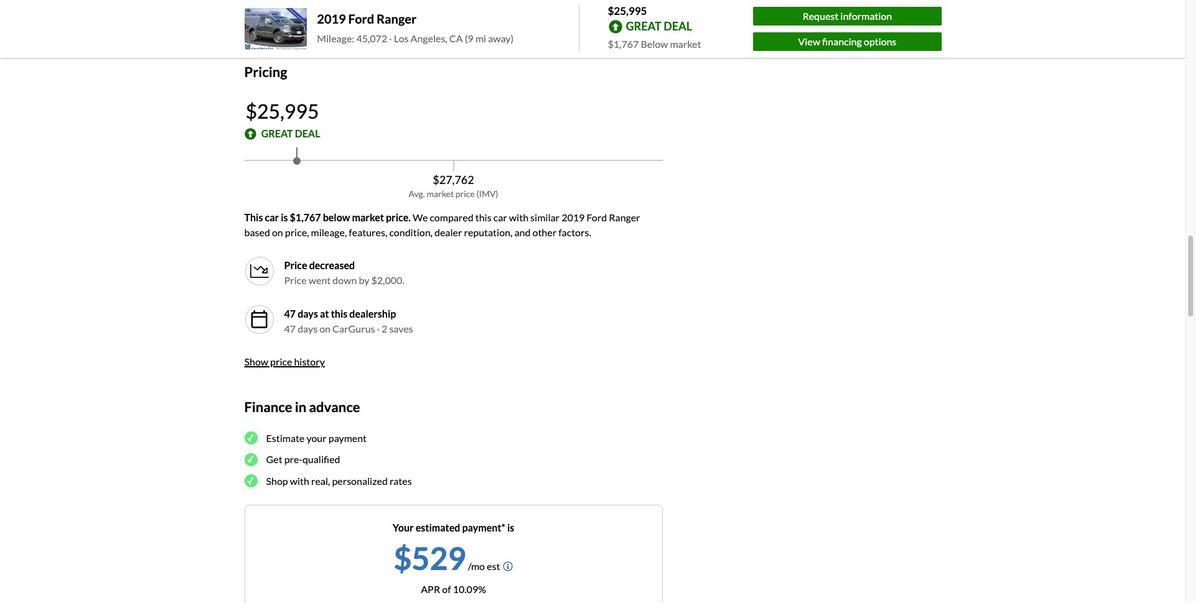 Task type: describe. For each thing, give the bounding box(es) containing it.
2 days from the top
[[298, 323, 318, 335]]

2019 ford ranger mileage: 45,072 · los angeles, ca (9 mi away)
[[317, 11, 514, 44]]

estimated
[[416, 523, 460, 534]]

$529 /mo est
[[394, 541, 500, 578]]

show price history link
[[244, 356, 325, 368]]

the
[[268, 20, 283, 32]]

market for $1,767
[[670, 38, 701, 50]]

/mo
[[468, 561, 485, 573]]

47 days at this dealership image
[[244, 305, 274, 335]]

avg.
[[409, 189, 425, 199]]

by
[[359, 275, 369, 287]]

$25,995 for great deal
[[246, 99, 319, 123]]

0 horizontal spatial is
[[281, 212, 288, 224]]

on inside "47 days at this dealership 47 days on cargurus · 2 saves"
[[320, 323, 331, 335]]

deal
[[664, 19, 692, 33]]

price decreased image
[[244, 257, 274, 287]]

vehicle
[[356, 20, 386, 32]]

(imv)
[[477, 189, 498, 199]]

$529
[[394, 541, 466, 578]]

with inside the we compared this car with similar 2019 ford ranger based on price, mileage, features, condition, dealer reputation, and other factors.
[[509, 212, 529, 224]]

request information
[[803, 10, 892, 22]]

advance
[[309, 399, 360, 416]]

view for view the free autocheck vehicle history report
[[244, 20, 267, 32]]

real,
[[311, 476, 330, 487]]

$27,762 avg. market price (imv)
[[409, 173, 498, 199]]

personalized
[[332, 476, 388, 487]]

request information button
[[753, 7, 942, 25]]

view for view financing options
[[798, 35, 821, 47]]

request
[[803, 10, 839, 22]]

decreased
[[309, 260, 355, 272]]

los
[[394, 33, 409, 44]]

ranger inside 2019 ford ranger mileage: 45,072 · los angeles, ca (9 mi away)
[[377, 11, 417, 26]]

based
[[244, 227, 270, 239]]

estimate your payment
[[266, 433, 367, 444]]

1 vertical spatial history
[[294, 356, 325, 368]]

2019 ford ranger image
[[244, 8, 307, 50]]

1 horizontal spatial is
[[507, 523, 515, 534]]

autocheck
[[305, 20, 354, 32]]

47 days at this dealership 47 days on cargurus · 2 saves
[[284, 308, 413, 335]]

dealership
[[350, 308, 396, 320]]

report
[[421, 20, 449, 32]]

1 vertical spatial with
[[290, 476, 309, 487]]

great deal
[[261, 128, 320, 140]]

factors.
[[559, 227, 591, 239]]

(9
[[465, 33, 474, 44]]

get pre-qualified
[[266, 454, 340, 466]]

your estimated payment* is
[[393, 523, 515, 534]]

2
[[382, 323, 388, 335]]

features,
[[349, 227, 387, 239]]

get
[[266, 454, 282, 466]]

0 vertical spatial history
[[388, 20, 419, 32]]

est
[[487, 561, 500, 573]]

47 days at this dealership image
[[249, 310, 269, 330]]

car inside the we compared this car with similar 2019 ford ranger based on price, mileage, features, condition, dealer reputation, and other factors.
[[494, 212, 507, 224]]

shop
[[266, 476, 288, 487]]

ford inside 2019 ford ranger mileage: 45,072 · los angeles, ca (9 mi away)
[[348, 11, 374, 26]]

pricing
[[244, 63, 287, 80]]

10.09%
[[453, 584, 486, 596]]

information
[[841, 10, 892, 22]]

0 vertical spatial $1,767
[[608, 38, 639, 50]]

other
[[533, 227, 557, 239]]

this
[[244, 212, 263, 224]]

shop with real, personalized rates
[[266, 476, 412, 487]]

mi
[[476, 33, 486, 44]]

estimate
[[266, 433, 305, 444]]

compared
[[430, 212, 474, 224]]

great
[[626, 19, 662, 33]]

similar
[[531, 212, 560, 224]]

ford inside the we compared this car with similar 2019 ford ranger based on price, mileage, features, condition, dealer reputation, and other factors.
[[587, 212, 607, 224]]

of
[[442, 584, 451, 596]]

qualified
[[303, 454, 340, 466]]

price decreased image
[[249, 262, 269, 282]]

we compared this car with similar 2019 ford ranger based on price, mileage, features, condition, dealer reputation, and other factors.
[[244, 212, 640, 239]]

1 days from the top
[[298, 308, 318, 320]]

· inside "47 days at this dealership 47 days on cargurus · 2 saves"
[[377, 323, 380, 335]]



Task type: vqa. For each thing, say whether or not it's contained in the screenshot.
the bottommost 'TO'
no



Task type: locate. For each thing, give the bounding box(es) containing it.
47
[[284, 308, 296, 320], [284, 323, 296, 335]]

saves
[[389, 323, 413, 335]]

0 vertical spatial price
[[284, 260, 307, 272]]

0 vertical spatial with
[[509, 212, 529, 224]]

1 vertical spatial price
[[270, 356, 292, 368]]

0 horizontal spatial $25,995
[[246, 99, 319, 123]]

view left 'the'
[[244, 20, 267, 32]]

history up finance in advance
[[294, 356, 325, 368]]

1 horizontal spatial ·
[[389, 33, 392, 44]]

1 vertical spatial days
[[298, 323, 318, 335]]

1 horizontal spatial history
[[388, 20, 419, 32]]

away)
[[488, 33, 514, 44]]

with
[[509, 212, 529, 224], [290, 476, 309, 487]]

this inside the we compared this car with similar 2019 ford ranger based on price, mileage, features, condition, dealer reputation, and other factors.
[[476, 212, 492, 224]]

payment
[[329, 433, 367, 444]]

on inside the we compared this car with similar 2019 ford ranger based on price, mileage, features, condition, dealer reputation, and other factors.
[[272, 227, 283, 239]]

show price history
[[244, 356, 325, 368]]

price.
[[386, 212, 411, 224]]

is up the price,
[[281, 212, 288, 224]]

0 horizontal spatial ford
[[348, 11, 374, 26]]

2019 up factors. in the left of the page
[[562, 212, 585, 224]]

0 vertical spatial ·
[[389, 33, 392, 44]]

0 vertical spatial ford
[[348, 11, 374, 26]]

car right this
[[265, 212, 279, 224]]

$25,995
[[608, 4, 647, 17], [246, 99, 319, 123]]

price down the price,
[[284, 260, 307, 272]]

1 vertical spatial on
[[320, 323, 331, 335]]

1 vertical spatial 47
[[284, 323, 296, 335]]

ranger inside the we compared this car with similar 2019 ford ranger based on price, mileage, features, condition, dealer reputation, and other factors.
[[609, 212, 640, 224]]

finance
[[244, 399, 292, 416]]

1 vertical spatial $25,995
[[246, 99, 319, 123]]

view financing options
[[798, 35, 897, 47]]

price decreased price went down by $2,000.
[[284, 260, 405, 287]]

0 vertical spatial on
[[272, 227, 283, 239]]

1 vertical spatial ford
[[587, 212, 607, 224]]

1 47 from the top
[[284, 308, 296, 320]]

47 right 47 days at this dealership image
[[284, 323, 296, 335]]

2 horizontal spatial market
[[670, 38, 701, 50]]

info circle image
[[503, 562, 513, 572]]

1 vertical spatial this
[[331, 308, 348, 320]]

cargurus
[[333, 323, 375, 335]]

market down $27,762 on the left top of the page
[[427, 189, 454, 199]]

1 vertical spatial market
[[427, 189, 454, 199]]

your
[[307, 433, 327, 444]]

price
[[456, 189, 475, 199], [270, 356, 292, 368]]

1 horizontal spatial with
[[509, 212, 529, 224]]

price
[[284, 260, 307, 272], [284, 275, 307, 287]]

2 vertical spatial market
[[352, 212, 384, 224]]

market up features,
[[352, 212, 384, 224]]

ford up 45,072
[[348, 11, 374, 26]]

0 vertical spatial this
[[476, 212, 492, 224]]

mileage,
[[311, 227, 347, 239]]

condition,
[[389, 227, 433, 239]]

· left 2
[[377, 323, 380, 335]]

ca
[[449, 33, 463, 44]]

angeles,
[[411, 33, 448, 44]]

1 vertical spatial is
[[507, 523, 515, 534]]

45,072
[[356, 33, 387, 44]]

$2,000.
[[371, 275, 405, 287]]

0 horizontal spatial history
[[294, 356, 325, 368]]

1 horizontal spatial on
[[320, 323, 331, 335]]

car up the reputation,
[[494, 212, 507, 224]]

1 horizontal spatial car
[[494, 212, 507, 224]]

history
[[388, 20, 419, 32], [294, 356, 325, 368]]

$1,767 up the price,
[[290, 212, 321, 224]]

$25,995 up the 'great'
[[608, 4, 647, 17]]

days up show price history link
[[298, 323, 318, 335]]

payment*
[[462, 523, 506, 534]]

this right at
[[331, 308, 348, 320]]

$27,762
[[433, 173, 474, 187]]

0 vertical spatial 2019
[[317, 11, 346, 26]]

1 horizontal spatial $1,767
[[608, 38, 639, 50]]

·
[[389, 33, 392, 44], [377, 323, 380, 335]]

1 vertical spatial 2019
[[562, 212, 585, 224]]

view down request
[[798, 35, 821, 47]]

view the free autocheck vehicle history report
[[244, 20, 449, 32]]

$25,995 for $1,767
[[608, 4, 647, 17]]

options
[[864, 35, 897, 47]]

2019 up mileage:
[[317, 11, 346, 26]]

went
[[309, 275, 331, 287]]

· left the los
[[389, 33, 392, 44]]

1 horizontal spatial 2019
[[562, 212, 585, 224]]

apr
[[421, 584, 440, 596]]

view financing options button
[[753, 32, 942, 51]]

0 horizontal spatial this
[[331, 308, 348, 320]]

price inside $27,762 avg. market price (imv)
[[456, 189, 475, 199]]

market inside $27,762 avg. market price (imv)
[[427, 189, 454, 199]]

0 horizontal spatial ranger
[[377, 11, 417, 26]]

1 horizontal spatial market
[[427, 189, 454, 199]]

view the free autocheck vehicle history report link
[[244, 20, 451, 32]]

0 horizontal spatial 2019
[[317, 11, 346, 26]]

1 car from the left
[[265, 212, 279, 224]]

price left went
[[284, 275, 307, 287]]

great deal image
[[244, 128, 256, 140]]

1 horizontal spatial price
[[456, 189, 475, 199]]

deal
[[295, 128, 320, 140]]

1 price from the top
[[284, 260, 307, 272]]

0 vertical spatial is
[[281, 212, 288, 224]]

2019 inside 2019 ford ranger mileage: 45,072 · los angeles, ca (9 mi away)
[[317, 11, 346, 26]]

show
[[244, 356, 268, 368]]

price right show
[[270, 356, 292, 368]]

on left the price,
[[272, 227, 283, 239]]

price,
[[285, 227, 309, 239]]

2019
[[317, 11, 346, 26], [562, 212, 585, 224]]

1 vertical spatial ·
[[377, 323, 380, 335]]

rates
[[390, 476, 412, 487]]

and
[[515, 227, 531, 239]]

days
[[298, 308, 318, 320], [298, 323, 318, 335]]

on
[[272, 227, 283, 239], [320, 323, 331, 335]]

great deal
[[626, 19, 692, 33]]

1 vertical spatial price
[[284, 275, 307, 287]]

$1,767 down the 'great'
[[608, 38, 639, 50]]

great
[[261, 128, 293, 140]]

down
[[333, 275, 357, 287]]

0 horizontal spatial on
[[272, 227, 283, 239]]

0 vertical spatial market
[[670, 38, 701, 50]]

2 car from the left
[[494, 212, 507, 224]]

0 vertical spatial 47
[[284, 308, 296, 320]]

· inside 2019 ford ranger mileage: 45,072 · los angeles, ca (9 mi away)
[[389, 33, 392, 44]]

in
[[295, 399, 307, 416]]

0 vertical spatial price
[[456, 189, 475, 199]]

0 vertical spatial days
[[298, 308, 318, 320]]

2019 inside the we compared this car with similar 2019 ford ranger based on price, mileage, features, condition, dealer reputation, and other factors.
[[562, 212, 585, 224]]

0 horizontal spatial car
[[265, 212, 279, 224]]

ford
[[348, 11, 374, 26], [587, 212, 607, 224]]

view inside button
[[798, 35, 821, 47]]

0 horizontal spatial with
[[290, 476, 309, 487]]

1 horizontal spatial ranger
[[609, 212, 640, 224]]

finance in advance
[[244, 399, 360, 416]]

days left at
[[298, 308, 318, 320]]

on down at
[[320, 323, 331, 335]]

ranger
[[377, 11, 417, 26], [609, 212, 640, 224]]

0 horizontal spatial view
[[244, 20, 267, 32]]

this up the reputation,
[[476, 212, 492, 224]]

below
[[323, 212, 350, 224]]

below
[[641, 38, 668, 50]]

we
[[413, 212, 428, 224]]

with up and at the top of page
[[509, 212, 529, 224]]

view
[[244, 20, 267, 32], [798, 35, 821, 47]]

car
[[265, 212, 279, 224], [494, 212, 507, 224]]

1 horizontal spatial ford
[[587, 212, 607, 224]]

reputation,
[[464, 227, 513, 239]]

this
[[476, 212, 492, 224], [331, 308, 348, 320]]

pre-
[[284, 454, 303, 466]]

0 horizontal spatial $1,767
[[290, 212, 321, 224]]

price down $27,762 on the left top of the page
[[456, 189, 475, 199]]

0 vertical spatial view
[[244, 20, 267, 32]]

dealer
[[435, 227, 462, 239]]

0 vertical spatial ranger
[[377, 11, 417, 26]]

this car is $1,767 below market price.
[[244, 212, 411, 224]]

2 price from the top
[[284, 275, 307, 287]]

ford up factors. in the left of the page
[[587, 212, 607, 224]]

this inside "47 days at this dealership 47 days on cargurus · 2 saves"
[[331, 308, 348, 320]]

is right payment* in the bottom of the page
[[507, 523, 515, 534]]

1 vertical spatial view
[[798, 35, 821, 47]]

mileage:
[[317, 33, 354, 44]]

1 horizontal spatial view
[[798, 35, 821, 47]]

47 right 47 days at this dealership icon
[[284, 308, 296, 320]]

with left real,
[[290, 476, 309, 487]]

market down the deal
[[670, 38, 701, 50]]

$25,995 up great
[[246, 99, 319, 123]]

free
[[285, 20, 303, 32]]

is
[[281, 212, 288, 224], [507, 523, 515, 534]]

0 horizontal spatial market
[[352, 212, 384, 224]]

apr of 10.09%
[[421, 584, 486, 596]]

1 horizontal spatial this
[[476, 212, 492, 224]]

0 horizontal spatial price
[[270, 356, 292, 368]]

1 horizontal spatial $25,995
[[608, 4, 647, 17]]

history up the los
[[388, 20, 419, 32]]

0 horizontal spatial ·
[[377, 323, 380, 335]]

1 vertical spatial $1,767
[[290, 212, 321, 224]]

0 vertical spatial $25,995
[[608, 4, 647, 17]]

your
[[393, 523, 414, 534]]

financing
[[823, 35, 862, 47]]

2 47 from the top
[[284, 323, 296, 335]]

$1,767 below market
[[608, 38, 701, 50]]

1 vertical spatial ranger
[[609, 212, 640, 224]]

at
[[320, 308, 329, 320]]

market for $27,762
[[427, 189, 454, 199]]



